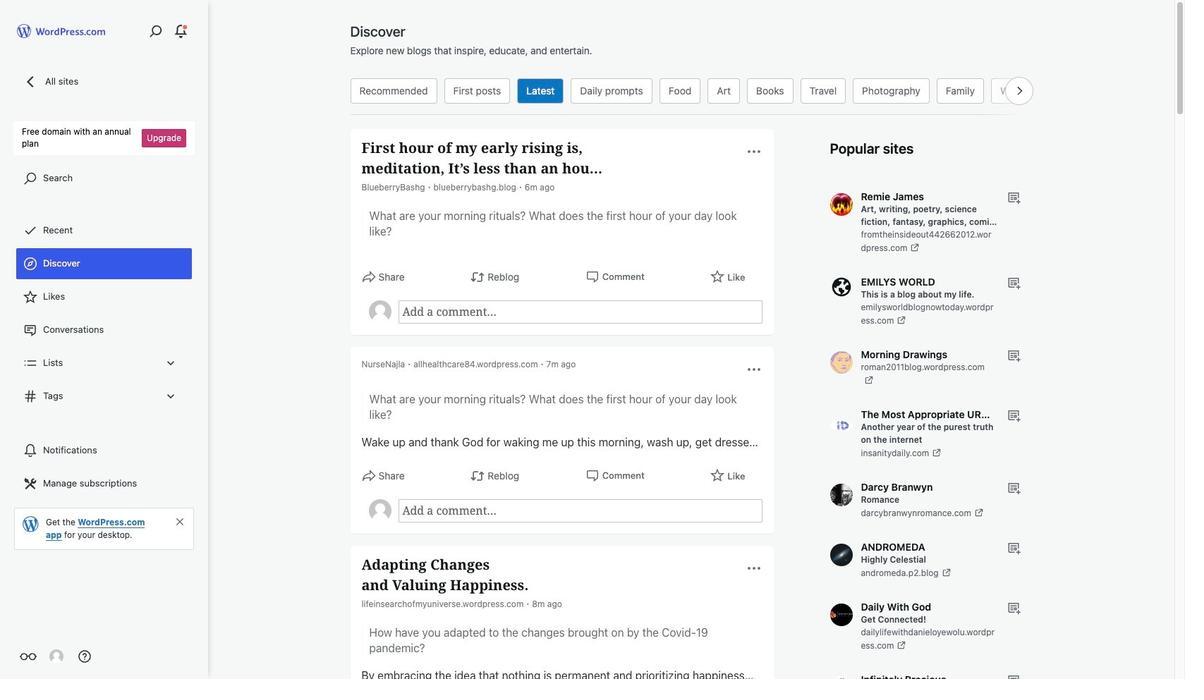 Task type: locate. For each thing, give the bounding box(es) containing it.
toggle menu image
[[745, 143, 762, 160]]

0 horizontal spatial ruby anderson image
[[49, 650, 64, 664]]

ruby anderson image
[[369, 500, 391, 522], [49, 650, 64, 664]]

0 vertical spatial ruby anderson image
[[369, 500, 391, 522]]

2 group from the top
[[369, 500, 762, 523]]

1 horizontal spatial ruby anderson image
[[369, 500, 391, 522]]

Add a comment… text field
[[398, 301, 762, 324], [398, 500, 762, 523]]

reader image
[[20, 648, 37, 665]]

toggle menu image
[[745, 361, 762, 378], [745, 560, 762, 577]]

None radio
[[350, 78, 437, 104], [444, 78, 510, 104], [747, 78, 793, 104], [350, 78, 437, 104], [444, 78, 510, 104], [747, 78, 793, 104]]

0 vertical spatial subscribe image
[[1007, 541, 1021, 555]]

1 vertical spatial toggle menu image
[[745, 560, 762, 577]]

0 vertical spatial add a comment… text field
[[398, 301, 762, 324]]

option group
[[347, 78, 1046, 104]]

subscribe image
[[1007, 191, 1021, 205], [1007, 276, 1021, 290], [1007, 349, 1021, 363], [1007, 409, 1021, 423], [1007, 481, 1021, 495], [1007, 674, 1021, 679]]

1 vertical spatial group
[[369, 500, 762, 523]]

1 subscribe image from the top
[[1007, 541, 1021, 555]]

0 vertical spatial toggle menu image
[[745, 361, 762, 378]]

1 group from the top
[[369, 301, 762, 324]]

1 vertical spatial subscribe image
[[1007, 601, 1021, 615]]

group
[[369, 301, 762, 324], [369, 500, 762, 523]]

2 subscribe image from the top
[[1007, 601, 1021, 615]]

1 vertical spatial ruby anderson image
[[49, 650, 64, 664]]

None radio
[[517, 78, 564, 104], [571, 78, 653, 104], [660, 78, 701, 104], [708, 78, 740, 104], [801, 78, 846, 104], [853, 78, 930, 104], [937, 78, 984, 104], [991, 78, 1042, 104], [517, 78, 564, 104], [571, 78, 653, 104], [660, 78, 701, 104], [708, 78, 740, 104], [801, 78, 846, 104], [853, 78, 930, 104], [937, 78, 984, 104], [991, 78, 1042, 104]]

dismiss image
[[174, 516, 186, 527]]

5 subscribe image from the top
[[1007, 481, 1021, 495]]

1 vertical spatial add a comment… text field
[[398, 500, 762, 523]]

0 vertical spatial group
[[369, 301, 762, 324]]

6 subscribe image from the top
[[1007, 674, 1021, 679]]

1 toggle menu image from the top
[[745, 361, 762, 378]]

subscribe image
[[1007, 541, 1021, 555], [1007, 601, 1021, 615]]

2 subscribe image from the top
[[1007, 276, 1021, 290]]



Task type: vqa. For each thing, say whether or not it's contained in the screenshot.
Highest hourly views 0 image
no



Task type: describe. For each thing, give the bounding box(es) containing it.
2 add a comment… text field from the top
[[398, 500, 762, 523]]

keyboard_arrow_down image
[[164, 389, 178, 403]]

1 subscribe image from the top
[[1007, 191, 1021, 205]]

2 toggle menu image from the top
[[745, 560, 762, 577]]

ruby anderson image
[[369, 301, 391, 323]]

3 subscribe image from the top
[[1007, 349, 1021, 363]]

keyboard_arrow_down image
[[164, 356, 178, 370]]

1 add a comment… text field from the top
[[398, 301, 762, 324]]

4 subscribe image from the top
[[1007, 409, 1021, 423]]

ruby anderson image inside group
[[369, 500, 391, 522]]



